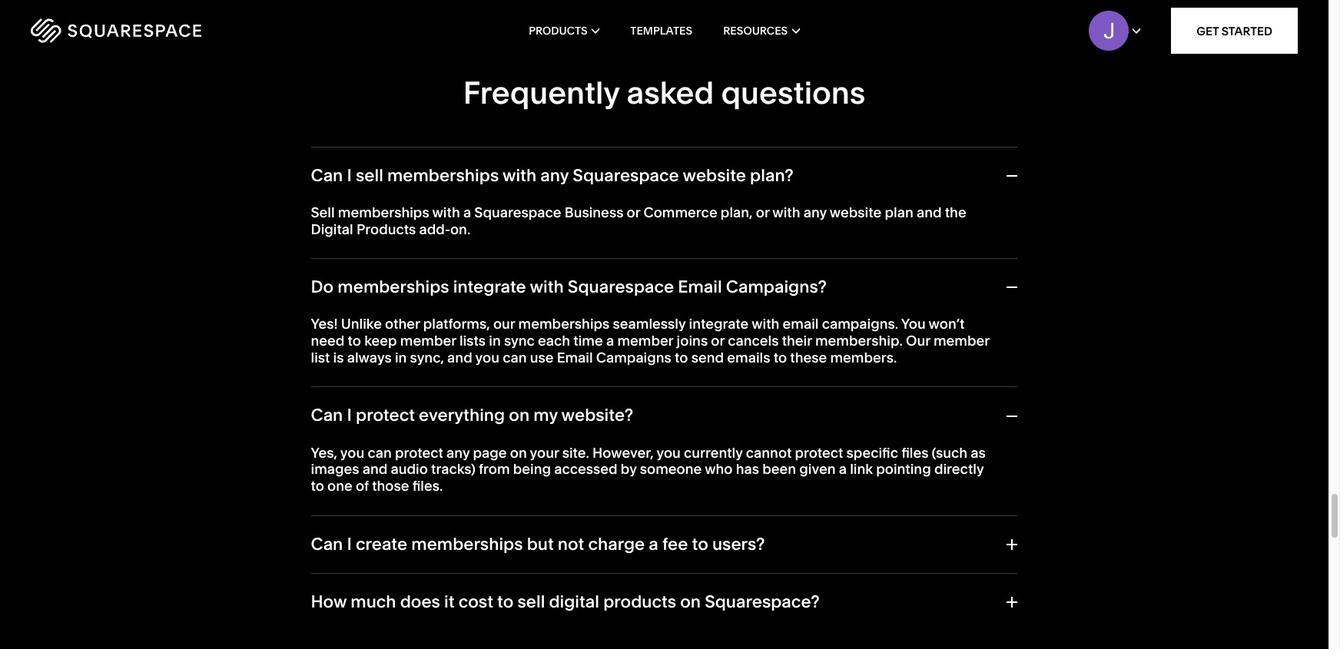 Task type: locate. For each thing, give the bounding box(es) containing it.
and left "audio"
[[363, 461, 388, 478]]

and left the in the right of the page
[[917, 204, 942, 221]]

and inside yes, you can protect any page on your site. however, you currently cannot protect specific files (such as images and audio tracks) from being accessed by someone who has been given a link pointing directly to one of those files.
[[363, 461, 388, 478]]

you inside yes! unlike other platforms, our memberships seamlessly integrate with email campaigns. you won't need to keep member lists in sync each time a member joins or cancels their membership. our member list is always in sync, and you can use email campaigns to send emails to these members.
[[475, 349, 500, 366]]

1 vertical spatial products
[[357, 220, 416, 238]]

1 horizontal spatial member
[[617, 332, 674, 350]]

a
[[463, 204, 471, 221], [606, 332, 614, 350], [839, 461, 847, 478], [649, 534, 659, 555]]

0 vertical spatial can
[[503, 349, 527, 366]]

with inside yes! unlike other platforms, our memberships seamlessly integrate with email campaigns. you won't need to keep member lists in sync each time a member joins or cancels their membership. our member list is always in sync, and you can use email campaigns to send emails to these members.
[[752, 315, 780, 333]]

to inside yes, you can protect any page on your site. however, you currently cannot protect specific files (such as images and audio tracks) from being accessed by someone who has been given a link pointing directly to one of those files.
[[311, 477, 324, 495]]

of
[[356, 477, 369, 495]]

can up those
[[368, 444, 392, 462]]

need
[[311, 332, 345, 350]]

much
[[351, 592, 396, 613]]

email
[[783, 315, 819, 333]]

0 horizontal spatial member
[[400, 332, 456, 350]]

1 vertical spatial i
[[347, 405, 352, 426]]

1 horizontal spatial website
[[830, 204, 882, 221]]

memberships up add-
[[387, 165, 499, 186]]

how much does it cost to sell digital products on squarespace?
[[311, 592, 820, 613]]

yes!
[[311, 315, 338, 333]]

squarespace up sell memberships with a squarespace business or commerce plan, or with any website plan and the digital products add-on.
[[573, 165, 679, 186]]

member right "our"
[[934, 332, 990, 350]]

1 vertical spatial can
[[368, 444, 392, 462]]

1 vertical spatial website
[[830, 204, 882, 221]]

website left plan
[[830, 204, 882, 221]]

1 horizontal spatial any
[[541, 165, 569, 186]]

can left the use at the left
[[503, 349, 527, 366]]

i
[[347, 165, 352, 186], [347, 405, 352, 426], [347, 534, 352, 555]]

you left sync
[[475, 349, 500, 366]]

0 vertical spatial products
[[529, 24, 588, 38]]

yes, you can protect any page on your site. however, you currently cannot protect specific files (such as images and audio tracks) from being accessed by someone who has been given a link pointing directly to one of those files.
[[311, 444, 986, 495]]

can left create
[[311, 534, 343, 555]]

can
[[311, 165, 343, 186], [311, 405, 343, 426], [311, 534, 343, 555]]

memberships right sell
[[338, 204, 429, 221]]

3 member from the left
[[934, 332, 990, 350]]

on right products on the bottom of the page
[[680, 592, 701, 613]]

can up yes,
[[311, 405, 343, 426]]

sell
[[356, 165, 383, 186], [518, 592, 545, 613]]

those
[[372, 477, 409, 495]]

on left your
[[510, 444, 527, 462]]

squarespace for a
[[474, 204, 562, 221]]

2 vertical spatial i
[[347, 534, 352, 555]]

a left link
[[839, 461, 847, 478]]

1 vertical spatial email
[[557, 349, 593, 366]]

users?
[[712, 534, 765, 555]]

squarespace down "can i sell memberships with any squarespace website plan?"
[[474, 204, 562, 221]]

i up images
[[347, 405, 352, 426]]

0 horizontal spatial any
[[447, 444, 470, 462]]

a right add-
[[463, 204, 471, 221]]

1 vertical spatial on
[[510, 444, 527, 462]]

0 vertical spatial email
[[678, 277, 722, 297]]

templates
[[630, 24, 693, 38]]

do memberships integrate with squarespace email campaigns?
[[311, 277, 827, 297]]

send
[[691, 349, 724, 366]]

1 horizontal spatial you
[[475, 349, 500, 366]]

squarespace up 'seamlessly'
[[568, 277, 674, 297]]

sync
[[504, 332, 535, 350]]

0 horizontal spatial email
[[557, 349, 593, 366]]

and inside yes! unlike other platforms, our memberships seamlessly integrate with email campaigns. you won't need to keep member lists in sync each time a member joins or cancels their membership. our member list is always in sync, and you can use email campaigns to send emails to these members.
[[447, 349, 472, 366]]

products button
[[529, 0, 600, 61]]

currently
[[684, 444, 743, 462]]

member left joins
[[617, 332, 674, 350]]

resources
[[723, 24, 788, 38]]

been
[[763, 461, 796, 478]]

memberships inside yes! unlike other platforms, our memberships seamlessly integrate with email campaigns. you won't need to keep member lists in sync each time a member joins or cancels their membership. our member list is always in sync, and you can use email campaigns to send emails to these members.
[[518, 315, 610, 333]]

i for protect
[[347, 405, 352, 426]]

and right sync,
[[447, 349, 472, 366]]

products
[[603, 592, 676, 613]]

3 can from the top
[[311, 534, 343, 555]]

can for can i sell memberships with any squarespace website plan?
[[311, 165, 343, 186]]

to left send on the right bottom
[[675, 349, 688, 366]]

2 vertical spatial and
[[363, 461, 388, 478]]

1 horizontal spatial integrate
[[689, 315, 749, 333]]

not
[[558, 534, 584, 555]]

questions
[[721, 73, 866, 111]]

2 vertical spatial any
[[447, 444, 470, 462]]

in
[[489, 332, 501, 350], [395, 349, 407, 366]]

website
[[683, 165, 746, 186], [830, 204, 882, 221]]

products inside button
[[529, 24, 588, 38]]

email up joins
[[678, 277, 722, 297]]

2 horizontal spatial you
[[657, 444, 681, 462]]

integrate
[[453, 277, 526, 297], [689, 315, 749, 333]]

protect
[[356, 405, 415, 426], [395, 444, 443, 462], [795, 444, 843, 462]]

in left sync,
[[395, 349, 407, 366]]

cost
[[459, 592, 493, 613]]

2 vertical spatial squarespace
[[568, 277, 674, 297]]

integrate inside yes! unlike other platforms, our memberships seamlessly integrate with email campaigns. you won't need to keep member lists in sync each time a member joins or cancels their membership. our member list is always in sync, and you can use email campaigns to send emails to these members.
[[689, 315, 749, 333]]

email right the use at the left
[[557, 349, 593, 366]]

on
[[509, 405, 530, 426], [510, 444, 527, 462], [680, 592, 701, 613]]

1 horizontal spatial products
[[529, 24, 588, 38]]

integrate up our at the left
[[453, 277, 526, 297]]

0 horizontal spatial in
[[395, 349, 407, 366]]

2 horizontal spatial and
[[917, 204, 942, 221]]

1 horizontal spatial can
[[503, 349, 527, 366]]

your
[[530, 444, 559, 462]]

1 vertical spatial can
[[311, 405, 343, 426]]

1 vertical spatial squarespace
[[474, 204, 562, 221]]

1 horizontal spatial in
[[489, 332, 501, 350]]

in right lists
[[489, 332, 501, 350]]

their
[[782, 332, 812, 350]]

1 i from the top
[[347, 165, 352, 186]]

memberships
[[387, 165, 499, 186], [338, 204, 429, 221], [338, 277, 449, 297], [518, 315, 610, 333], [411, 534, 523, 555]]

you right yes,
[[340, 444, 364, 462]]

audio
[[391, 461, 428, 478]]

i left create
[[347, 534, 352, 555]]

to left one
[[311, 477, 324, 495]]

or
[[627, 204, 640, 221], [756, 204, 770, 221], [711, 332, 725, 350]]

website up plan,
[[683, 165, 746, 186]]

products left add-
[[357, 220, 416, 238]]

cannot
[[746, 444, 792, 462]]

protect up "audio"
[[356, 405, 415, 426]]

0 vertical spatial website
[[683, 165, 746, 186]]

0 horizontal spatial can
[[368, 444, 392, 462]]

i up digital
[[347, 165, 352, 186]]

files.
[[413, 477, 443, 495]]

on left 'my'
[[509, 405, 530, 426]]

2 i from the top
[[347, 405, 352, 426]]

unlike
[[341, 315, 382, 333]]

being
[[513, 461, 551, 478]]

0 vertical spatial and
[[917, 204, 942, 221]]

you right by
[[657, 444, 681, 462]]

2 can from the top
[[311, 405, 343, 426]]

to
[[348, 332, 361, 350], [675, 349, 688, 366], [774, 349, 787, 366], [311, 477, 324, 495], [692, 534, 708, 555], [497, 592, 514, 613]]

our
[[906, 332, 931, 350]]

squarespace logo link
[[31, 18, 284, 43]]

1 vertical spatial any
[[804, 204, 827, 221]]

0 horizontal spatial website
[[683, 165, 746, 186]]

sell memberships with a squarespace business or commerce plan, or with any website plan and the digital products add-on.
[[311, 204, 967, 238]]

0 vertical spatial can
[[311, 165, 343, 186]]

you
[[901, 315, 926, 333]]

or right business
[[627, 204, 640, 221]]

who
[[705, 461, 733, 478]]

0 horizontal spatial products
[[357, 220, 416, 238]]

1 can from the top
[[311, 165, 343, 186]]

member left lists
[[400, 332, 456, 350]]

1 vertical spatial integrate
[[689, 315, 749, 333]]

1 horizontal spatial and
[[447, 349, 472, 366]]

membership.
[[815, 332, 903, 350]]

1 horizontal spatial or
[[711, 332, 725, 350]]

commerce
[[644, 204, 718, 221]]

memberships down do memberships integrate with squarespace email campaigns?
[[518, 315, 610, 333]]

started
[[1222, 23, 1273, 38]]

member
[[400, 332, 456, 350], [617, 332, 674, 350], [934, 332, 990, 350]]

email inside yes! unlike other platforms, our memberships seamlessly integrate with email campaigns. you won't need to keep member lists in sync each time a member joins or cancels their membership. our member list is always in sync, and you can use email campaigns to send emails to these members.
[[557, 349, 593, 366]]

1 vertical spatial sell
[[518, 592, 545, 613]]

from
[[479, 461, 510, 478]]

0 vertical spatial i
[[347, 165, 352, 186]]

can up sell
[[311, 165, 343, 186]]

protect up "files."
[[395, 444, 443, 462]]

2 member from the left
[[617, 332, 674, 350]]

products up frequently
[[529, 24, 588, 38]]

or right plan,
[[756, 204, 770, 221]]

a right time at the bottom of the page
[[606, 332, 614, 350]]

business
[[565, 204, 624, 221]]

integrate up send on the right bottom
[[689, 315, 749, 333]]

email
[[678, 277, 722, 297], [557, 349, 593, 366]]

2 vertical spatial can
[[311, 534, 343, 555]]

3 i from the top
[[347, 534, 352, 555]]

someone
[[640, 461, 702, 478]]

0 horizontal spatial and
[[363, 461, 388, 478]]

files
[[902, 444, 929, 462]]

can for can i protect everything on my website?
[[311, 405, 343, 426]]

everything
[[419, 405, 505, 426]]

0 horizontal spatial integrate
[[453, 277, 526, 297]]

tracks)
[[431, 461, 476, 478]]

use
[[530, 349, 554, 366]]

0 horizontal spatial sell
[[356, 165, 383, 186]]

to left these
[[774, 349, 787, 366]]

plan
[[885, 204, 914, 221]]

it
[[444, 592, 455, 613]]

2 horizontal spatial any
[[804, 204, 827, 221]]

i for sell
[[347, 165, 352, 186]]

squarespace inside sell memberships with a squarespace business or commerce plan, or with any website plan and the digital products add-on.
[[474, 204, 562, 221]]

or right joins
[[711, 332, 725, 350]]

a inside yes, you can protect any page on your site. however, you currently cannot protect specific files (such as images and audio tracks) from being accessed by someone who has been given a link pointing directly to one of those files.
[[839, 461, 847, 478]]

2 horizontal spatial member
[[934, 332, 990, 350]]

1 vertical spatial and
[[447, 349, 472, 366]]

and inside sell memberships with a squarespace business or commerce plan, or with any website plan and the digital products add-on.
[[917, 204, 942, 221]]



Task type: vqa. For each thing, say whether or not it's contained in the screenshot.
Offer on the top right of the page
no



Task type: describe. For each thing, give the bounding box(es) containing it.
0 vertical spatial any
[[541, 165, 569, 186]]

create
[[356, 534, 407, 555]]

to right fee
[[692, 534, 708, 555]]

frequently asked questions
[[463, 73, 866, 111]]

yes,
[[311, 444, 337, 462]]

does
[[400, 592, 440, 613]]

plan,
[[721, 204, 753, 221]]

platforms,
[[423, 315, 490, 333]]

list
[[311, 349, 330, 366]]

accessed
[[554, 461, 618, 478]]

any inside sell memberships with a squarespace business or commerce plan, or with any website plan and the digital products add-on.
[[804, 204, 827, 221]]

0 horizontal spatial you
[[340, 444, 364, 462]]

to right is in the left bottom of the page
[[348, 332, 361, 350]]

one
[[327, 477, 353, 495]]

sync,
[[410, 349, 444, 366]]

products inside sell memberships with a squarespace business or commerce plan, or with any website plan and the digital products add-on.
[[357, 220, 416, 238]]

can for can i create memberships but not charge a fee to users?
[[311, 534, 343, 555]]

memberships up "other"
[[338, 277, 449, 297]]

templates link
[[630, 0, 693, 61]]

website?
[[562, 405, 633, 426]]

add-
[[419, 220, 450, 238]]

cancels
[[728, 332, 779, 350]]

my
[[534, 405, 558, 426]]

charge
[[588, 534, 645, 555]]

squarespace?
[[705, 592, 820, 613]]

website inside sell memberships with a squarespace business or commerce plan, or with any website plan and the digital products add-on.
[[830, 204, 882, 221]]

to right 'cost' in the left bottom of the page
[[497, 592, 514, 613]]

frequently
[[463, 73, 620, 111]]

on inside yes, you can protect any page on your site. however, you currently cannot protect specific files (such as images and audio tracks) from being accessed by someone who has been given a link pointing directly to one of those files.
[[510, 444, 527, 462]]

yes! unlike other platforms, our memberships seamlessly integrate with email campaigns. you won't need to keep member lists in sync each time a member joins or cancels their membership. our member list is always in sync, and you can use email campaigns to send emails to these members.
[[311, 315, 990, 366]]

or inside yes! unlike other platforms, our memberships seamlessly integrate with email campaigns. you won't need to keep member lists in sync each time a member joins or cancels their membership. our member list is always in sync, and you can use email campaigns to send emails to these members.
[[711, 332, 725, 350]]

can inside yes! unlike other platforms, our memberships seamlessly integrate with email campaigns. you won't need to keep member lists in sync each time a member joins or cancels their membership. our member list is always in sync, and you can use email campaigns to send emails to these members.
[[503, 349, 527, 366]]

i for create
[[347, 534, 352, 555]]

these
[[790, 349, 827, 366]]

members.
[[830, 349, 897, 366]]

1 member from the left
[[400, 332, 456, 350]]

squarespace logo image
[[31, 18, 201, 43]]

by
[[621, 461, 637, 478]]

(such
[[932, 444, 968, 462]]

keep
[[364, 332, 397, 350]]

2 horizontal spatial or
[[756, 204, 770, 221]]

however,
[[593, 444, 654, 462]]

fee
[[663, 534, 688, 555]]

specific
[[847, 444, 898, 462]]

a inside sell memberships with a squarespace business or commerce plan, or with any website plan and the digital products add-on.
[[463, 204, 471, 221]]

a inside yes! unlike other platforms, our memberships seamlessly integrate with email campaigns. you won't need to keep member lists in sync each time a member joins or cancels their membership. our member list is always in sync, and you can use email campaigns to send emails to these members.
[[606, 332, 614, 350]]

time
[[574, 332, 603, 350]]

0 vertical spatial on
[[509, 405, 530, 426]]

can i protect everything on my website?
[[311, 405, 633, 426]]

a left fee
[[649, 534, 659, 555]]

our
[[493, 315, 515, 333]]

get started
[[1197, 23, 1273, 38]]

plan?
[[750, 165, 794, 186]]

get started link
[[1171, 8, 1298, 54]]

other
[[385, 315, 420, 333]]

campaigns.
[[822, 315, 899, 333]]

1 horizontal spatial email
[[678, 277, 722, 297]]

any inside yes, you can protect any page on your site. however, you currently cannot protect specific files (such as images and audio tracks) from being accessed by someone who has been given a link pointing directly to one of those files.
[[447, 444, 470, 462]]

but
[[527, 534, 554, 555]]

memberships inside sell memberships with a squarespace business or commerce plan, or with any website plan and the digital products add-on.
[[338, 204, 429, 221]]

protect left link
[[795, 444, 843, 462]]

joins
[[677, 332, 708, 350]]

the
[[945, 204, 967, 221]]

lists
[[460, 332, 486, 350]]

squarespace for with
[[568, 277, 674, 297]]

2 vertical spatial on
[[680, 592, 701, 613]]

can inside yes, you can protect any page on your site. however, you currently cannot protect specific files (such as images and audio tracks) from being accessed by someone who has been given a link pointing directly to one of those files.
[[368, 444, 392, 462]]

given
[[800, 461, 836, 478]]

can i create memberships but not charge a fee to users?
[[311, 534, 765, 555]]

digital
[[549, 592, 599, 613]]

images
[[311, 461, 359, 478]]

0 vertical spatial squarespace
[[573, 165, 679, 186]]

on.
[[450, 220, 471, 238]]

get
[[1197, 23, 1219, 38]]

each
[[538, 332, 570, 350]]

link
[[850, 461, 873, 478]]

is
[[333, 349, 344, 366]]

campaigns?
[[726, 277, 827, 297]]

has
[[736, 461, 759, 478]]

resources button
[[723, 0, 800, 61]]

campaigns
[[596, 349, 672, 366]]

won't
[[929, 315, 965, 333]]

asked
[[627, 73, 714, 111]]

always
[[347, 349, 392, 366]]

0 horizontal spatial or
[[627, 204, 640, 221]]

sell
[[311, 204, 335, 221]]

how
[[311, 592, 347, 613]]

as
[[971, 444, 986, 462]]

seamlessly
[[613, 315, 686, 333]]

can i sell memberships with any squarespace website plan?
[[311, 165, 794, 186]]

digital
[[311, 220, 353, 238]]

0 vertical spatial integrate
[[453, 277, 526, 297]]

1 horizontal spatial sell
[[518, 592, 545, 613]]

memberships up 'cost' in the left bottom of the page
[[411, 534, 523, 555]]

0 vertical spatial sell
[[356, 165, 383, 186]]

page
[[473, 444, 507, 462]]

emails
[[727, 349, 770, 366]]

site.
[[562, 444, 589, 462]]



